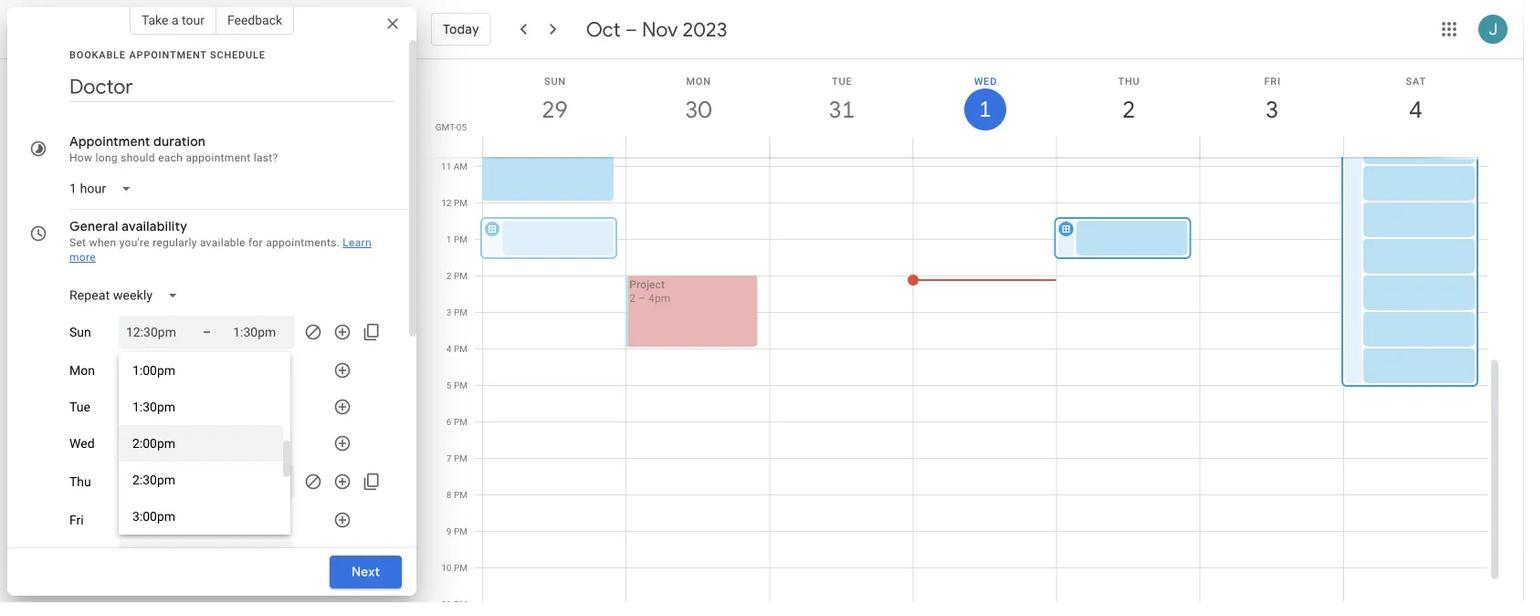 Task type: vqa. For each thing, say whether or not it's contained in the screenshot.


Task type: describe. For each thing, give the bounding box(es) containing it.
tuesday, october 31 element
[[821, 89, 863, 131]]

9 pm
[[447, 527, 468, 538]]

2023
[[683, 16, 727, 42]]

8 pm
[[447, 490, 468, 501]]

7
[[447, 453, 452, 464]]

fri for fri
[[69, 513, 84, 528]]

learn
[[343, 237, 372, 249]]

available
[[200, 237, 245, 249]]

2 column header
[[1056, 59, 1201, 158]]

appointments.
[[266, 237, 340, 249]]

set
[[69, 237, 86, 249]]

next
[[351, 564, 380, 581]]

mon for mon
[[69, 363, 95, 378]]

tour
[[182, 12, 204, 27]]

0 horizontal spatial 2
[[447, 271, 452, 282]]

tue 31
[[828, 75, 854, 125]]

1 inside wed 1
[[978, 95, 991, 124]]

pm for 10 pm
[[454, 563, 468, 574]]

4 pm
[[447, 344, 468, 355]]

2 pm
[[447, 271, 468, 282]]

4 inside sat 4
[[1408, 95, 1421, 125]]

today
[[443, 21, 479, 37]]

9
[[447, 527, 452, 538]]

mon 30
[[684, 75, 711, 125]]

appointment duration how long should each appointment last?
[[69, 133, 278, 164]]

4pm
[[649, 292, 671, 305]]

2:30pm option
[[119, 462, 283, 499]]

gmt-05
[[435, 121, 467, 132]]

am
[[454, 161, 468, 172]]

Add title text field
[[69, 73, 395, 100]]

appointment
[[186, 152, 251, 164]]

pm for 5 pm
[[454, 380, 468, 391]]

unavailable for mon
[[126, 363, 192, 378]]

for
[[248, 237, 263, 249]]

1:00pm
[[132, 363, 175, 378]]

31 column header
[[769, 59, 914, 158]]

when
[[89, 237, 116, 249]]

unavailable for tue
[[126, 400, 192, 415]]

3:00pm
[[132, 509, 175, 524]]

general
[[69, 218, 118, 235]]

thursday, november 2 element
[[1108, 89, 1150, 131]]

pm for 4 pm
[[454, 344, 468, 355]]

3 column header
[[1200, 59, 1344, 158]]

regularly
[[153, 237, 197, 249]]

sun 29
[[541, 75, 567, 125]]

learn more link
[[69, 237, 372, 264]]

last?
[[254, 152, 278, 164]]

wed for wed
[[69, 436, 95, 451]]

schedule
[[210, 49, 266, 60]]

pm for 12 pm
[[454, 198, 468, 209]]

5
[[447, 380, 452, 391]]

saturday, november 4 element
[[1395, 89, 1437, 131]]

sun for sun 29
[[544, 75, 566, 87]]

1 pm
[[447, 234, 468, 245]]

bookable
[[69, 49, 126, 60]]

10
[[441, 563, 452, 574]]

– inside project 2 – 4pm
[[638, 292, 646, 305]]

10 pm
[[441, 563, 468, 574]]

2:00pm option
[[119, 426, 283, 462]]

sat
[[1406, 75, 1427, 87]]

take
[[141, 12, 168, 27]]

sat 4
[[1406, 75, 1427, 125]]

appointment
[[69, 133, 150, 150]]

1 vertical spatial 1
[[447, 234, 452, 245]]

pm for 7 pm
[[454, 453, 468, 464]]

set when you're regularly available for appointments.
[[69, 237, 340, 249]]

0 horizontal spatial 4
[[447, 344, 452, 355]]

take a tour
[[141, 12, 204, 27]]

fri 3
[[1264, 75, 1281, 125]]

– down 3:00pm option
[[203, 551, 211, 566]]

4 column header
[[1343, 59, 1488, 158]]

1:30pm option
[[119, 389, 283, 426]]

grid containing 29
[[424, 59, 1502, 604]]

long
[[96, 152, 118, 164]]

pm for 8 pm
[[454, 490, 468, 501]]

oct – nov 2023
[[586, 16, 727, 42]]



Task type: locate. For each thing, give the bounding box(es) containing it.
4 pm from the top
[[454, 307, 468, 318]]

11 pm from the top
[[454, 563, 468, 574]]

thu
[[1118, 75, 1140, 87], [69, 475, 91, 490]]

project
[[629, 279, 665, 291]]

fri
[[1264, 75, 1281, 87], [69, 513, 84, 528]]

monday, october 30 element
[[677, 89, 719, 131]]

1 horizontal spatial thu
[[1118, 75, 1140, 87]]

4 down sat
[[1408, 95, 1421, 125]]

0 horizontal spatial thu
[[69, 475, 91, 490]]

3 pm
[[447, 307, 468, 318]]

0 horizontal spatial fri
[[69, 513, 84, 528]]

8 pm from the top
[[454, 453, 468, 464]]

1 vertical spatial thu
[[69, 475, 91, 490]]

wed inside 1 column header
[[974, 75, 997, 87]]

general availability
[[69, 218, 187, 235]]

mon left 1:00pm
[[69, 363, 95, 378]]

2 unavailable from the top
[[126, 400, 192, 415]]

fri left 3:00pm
[[69, 513, 84, 528]]

2
[[1121, 95, 1134, 125], [447, 271, 452, 282], [629, 292, 636, 305]]

wed left 2:00pm
[[69, 436, 95, 451]]

wed for wed 1
[[974, 75, 997, 87]]

project 2 – 4pm
[[629, 279, 671, 305]]

sun for sun
[[69, 325, 91, 340]]

tue for tue 31
[[832, 75, 853, 87]]

4
[[1408, 95, 1421, 125], [447, 344, 452, 355]]

3 pm from the top
[[454, 271, 468, 282]]

– right 'oct'
[[625, 16, 637, 42]]

today button
[[431, 7, 491, 51]]

12
[[441, 198, 452, 209]]

1 horizontal spatial 2
[[629, 292, 636, 305]]

End time on Sundays text field
[[233, 321, 288, 343]]

0 vertical spatial 2
[[1121, 95, 1134, 125]]

unavailable for wed
[[126, 436, 192, 451]]

5 pm
[[447, 380, 468, 391]]

10 pm from the top
[[454, 527, 468, 538]]

pm for 6 pm
[[454, 417, 468, 428]]

30 column header
[[626, 59, 770, 158]]

2 inside thu 2
[[1121, 95, 1134, 125]]

None field
[[62, 173, 146, 206], [62, 279, 193, 312], [62, 173, 146, 206], [62, 279, 193, 312]]

2 horizontal spatial 2
[[1121, 95, 1134, 125]]

0 horizontal spatial mon
[[69, 363, 95, 378]]

thu left 2:30pm
[[69, 475, 91, 490]]

0 vertical spatial 3
[[1265, 95, 1278, 125]]

0 horizontal spatial 1
[[447, 234, 452, 245]]

thu up thursday, november 2 element
[[1118, 75, 1140, 87]]

pm right the '9'
[[454, 527, 468, 538]]

1 horizontal spatial sun
[[544, 75, 566, 87]]

1 vertical spatial 4
[[447, 344, 452, 355]]

thu inside 2 column header
[[1118, 75, 1140, 87]]

oct
[[586, 16, 621, 42]]

29 column header
[[482, 59, 627, 158]]

1:30pm
[[132, 400, 175, 415]]

nov
[[642, 16, 678, 42]]

Start time on Sundays text field
[[126, 321, 181, 343]]

2:30pm
[[132, 473, 175, 488]]

tue for tue
[[69, 400, 90, 415]]

fri for fri 3
[[1264, 75, 1281, 87]]

mon inside mon 30
[[686, 75, 711, 87]]

0 vertical spatial 1
[[978, 95, 991, 124]]

– down project
[[638, 292, 646, 305]]

pm for 1 pm
[[454, 234, 468, 245]]

31
[[828, 95, 854, 125]]

1 horizontal spatial wed
[[974, 75, 997, 87]]

pm right 6
[[454, 417, 468, 428]]

11 am
[[441, 161, 468, 172]]

5 pm from the top
[[454, 344, 468, 355]]

pm for 9 pm
[[454, 527, 468, 538]]

pm up 2 pm
[[454, 234, 468, 245]]

0 vertical spatial fri
[[1264, 75, 1281, 87]]

mon
[[686, 75, 711, 87], [69, 363, 95, 378]]

tue inside tue 31
[[832, 75, 853, 87]]

sun up sunday, october 29 element
[[544, 75, 566, 87]]

take a tour button
[[130, 5, 216, 35]]

6 pm from the top
[[454, 380, 468, 391]]

2 pm from the top
[[454, 234, 468, 245]]

sun left start time on sundays text field at bottom
[[69, 325, 91, 340]]

2 vertical spatial 2
[[629, 292, 636, 305]]

8
[[447, 490, 452, 501]]

tue
[[832, 75, 853, 87], [69, 400, 90, 415]]

feedback button
[[216, 5, 294, 35]]

0 horizontal spatial wed
[[69, 436, 95, 451]]

1 vertical spatial 3
[[447, 307, 452, 318]]

wed
[[974, 75, 997, 87], [69, 436, 95, 451]]

3 unavailable from the top
[[126, 436, 192, 451]]

pm right 12 at the left
[[454, 198, 468, 209]]

– up 1:00pm option
[[203, 325, 211, 340]]

29
[[541, 95, 567, 125]]

appointment
[[129, 49, 207, 60]]

2 for 2
[[1121, 95, 1134, 125]]

1 horizontal spatial 3
[[1265, 95, 1278, 125]]

0 horizontal spatial 3
[[447, 307, 452, 318]]

mon for mon 30
[[686, 75, 711, 87]]

wed 1
[[974, 75, 997, 124]]

6 pm
[[447, 417, 468, 428]]

thu for thu 2
[[1118, 75, 1140, 87]]

unavailable for fri
[[126, 513, 192, 528]]

2:00pm
[[132, 436, 175, 451]]

4 up the 5
[[447, 344, 452, 355]]

1 unavailable from the top
[[126, 363, 192, 378]]

0 vertical spatial mon
[[686, 75, 711, 87]]

availability
[[122, 218, 187, 235]]

unavailable up 2:30pm
[[126, 436, 192, 451]]

05
[[456, 121, 467, 132]]

6
[[447, 417, 452, 428]]

sunday, october 29 element
[[534, 89, 576, 131]]

1 column header
[[913, 59, 1057, 158]]

0 vertical spatial thu
[[1118, 75, 1140, 87]]

wed up wednesday, november 1, today "element"
[[974, 75, 997, 87]]

wednesday, november 1, today element
[[964, 89, 1006, 131]]

unavailable up 1:30pm
[[126, 363, 192, 378]]

1 horizontal spatial 4
[[1408, 95, 1421, 125]]

sun inside sun 29
[[544, 75, 566, 87]]

duration
[[153, 133, 206, 150]]

how
[[69, 152, 93, 164]]

11
[[441, 161, 451, 172]]

0 vertical spatial tue
[[832, 75, 853, 87]]

grid
[[424, 59, 1502, 604]]

1 horizontal spatial fri
[[1264, 75, 1281, 87]]

3:00pm option
[[119, 499, 283, 535]]

should
[[121, 152, 155, 164]]

each
[[158, 152, 183, 164]]

9 pm from the top
[[454, 490, 468, 501]]

pm right the 8
[[454, 490, 468, 501]]

tue up tuesday, october 31 element
[[832, 75, 853, 87]]

3
[[1265, 95, 1278, 125], [447, 307, 452, 318]]

0 horizontal spatial tue
[[69, 400, 90, 415]]

friday, november 3 element
[[1252, 89, 1294, 131]]

pm
[[454, 198, 468, 209], [454, 234, 468, 245], [454, 271, 468, 282], [454, 307, 468, 318], [454, 344, 468, 355], [454, 380, 468, 391], [454, 417, 468, 428], [454, 453, 468, 464], [454, 490, 468, 501], [454, 527, 468, 538], [454, 563, 468, 574]]

gmt-
[[435, 121, 456, 132]]

1 pm from the top
[[454, 198, 468, 209]]

3 inside fri 3
[[1265, 95, 1278, 125]]

bookable appointment schedule
[[69, 49, 266, 60]]

30
[[684, 95, 710, 125]]

learn more
[[69, 237, 372, 264]]

1 horizontal spatial mon
[[686, 75, 711, 87]]

start time on saturdays list box
[[119, 353, 290, 535]]

pm down 3 pm
[[454, 344, 468, 355]]

2 for 2 – 4pm
[[629, 292, 636, 305]]

more
[[69, 251, 96, 264]]

1 horizontal spatial tue
[[832, 75, 853, 87]]

pm right '10'
[[454, 563, 468, 574]]

7 pm
[[447, 453, 468, 464]]

1 vertical spatial 2
[[447, 271, 452, 282]]

thu for thu
[[69, 475, 91, 490]]

1 vertical spatial sun
[[69, 325, 91, 340]]

next button
[[330, 551, 402, 595]]

0 vertical spatial 4
[[1408, 95, 1421, 125]]

unavailable down 2:30pm
[[126, 513, 192, 528]]

pm for 3 pm
[[454, 307, 468, 318]]

12 pm
[[441, 198, 468, 209]]

a
[[172, 12, 179, 27]]

pm right the 5
[[454, 380, 468, 391]]

2 inside project 2 – 4pm
[[629, 292, 636, 305]]

you're
[[119, 237, 150, 249]]

0 vertical spatial wed
[[974, 75, 997, 87]]

unavailable
[[126, 363, 192, 378], [126, 400, 192, 415], [126, 436, 192, 451], [126, 513, 192, 528]]

7 pm from the top
[[454, 417, 468, 428]]

tue left 1:30pm
[[69, 400, 90, 415]]

feedback
[[227, 12, 282, 27]]

1 vertical spatial fri
[[69, 513, 84, 528]]

1 vertical spatial mon
[[69, 363, 95, 378]]

thu 2
[[1118, 75, 1140, 125]]

pm down 2 pm
[[454, 307, 468, 318]]

1 horizontal spatial 1
[[978, 95, 991, 124]]

unavailable up 2:00pm
[[126, 400, 192, 415]]

0 horizontal spatial sun
[[69, 325, 91, 340]]

1:00pm option
[[119, 353, 283, 389]]

1
[[978, 95, 991, 124], [447, 234, 452, 245]]

pm down the 1 pm
[[454, 271, 468, 282]]

pm for 2 pm
[[454, 271, 468, 282]]

pm right 7
[[454, 453, 468, 464]]

–
[[625, 16, 637, 42], [638, 292, 646, 305], [203, 325, 211, 340], [203, 551, 211, 566]]

sun
[[544, 75, 566, 87], [69, 325, 91, 340]]

fri up friday, november 3 "element" at the top right of page
[[1264, 75, 1281, 87]]

1 vertical spatial tue
[[69, 400, 90, 415]]

1 vertical spatial wed
[[69, 436, 95, 451]]

4 unavailable from the top
[[126, 513, 192, 528]]

0 vertical spatial sun
[[544, 75, 566, 87]]

mon up monday, october 30 element
[[686, 75, 711, 87]]

fri inside 3 column header
[[1264, 75, 1281, 87]]



